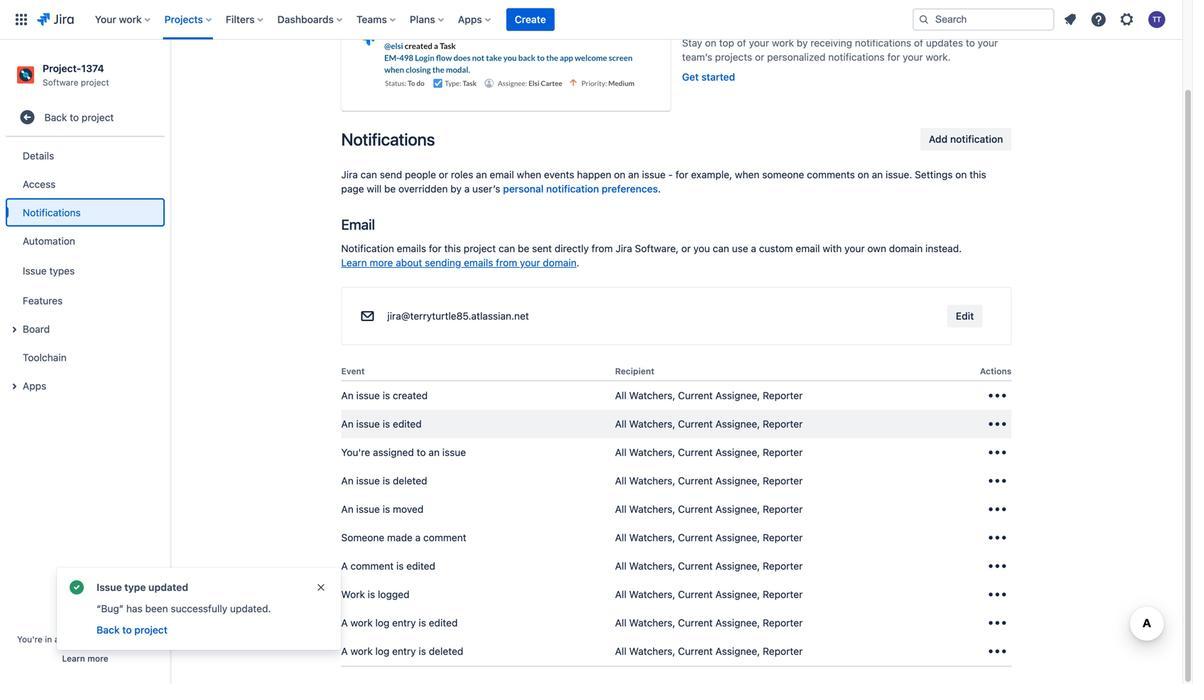 Task type: vqa. For each thing, say whether or not it's contained in the screenshot.
Key button
no



Task type: locate. For each thing, give the bounding box(es) containing it.
group containing details
[[6, 137, 165, 404]]

or left you
[[682, 243, 691, 254]]

for inside jira can send people or roles an email when events happen on an issue - for example, when someone comments on an issue. settings on this page will be overridden by a user's
[[676, 169, 689, 180]]

apps button
[[454, 8, 497, 31]]

issue for edited
[[356, 418, 380, 430]]

assignee, for an issue is deleted
[[716, 475, 760, 487]]

apps right plans "dropdown button"
[[458, 14, 482, 25]]

1 vertical spatial emails
[[464, 257, 493, 269]]

work down 'work'
[[351, 617, 373, 629]]

0 horizontal spatial you're
[[17, 635, 43, 644]]

jira
[[341, 169, 358, 180], [616, 243, 633, 254]]

7 all watchers, current assignee, reporter from the top
[[615, 560, 803, 572]]

10 all watchers, current assignee, reporter from the top
[[615, 646, 803, 657]]

4 assignee, from the top
[[716, 475, 760, 487]]

0 vertical spatial emails
[[397, 243, 426, 254]]

appswitcher icon image
[[13, 11, 30, 28]]

2 reporter from the top
[[763, 418, 803, 430]]

1 watchers, from the top
[[630, 390, 676, 402]]

issue for created
[[356, 390, 380, 402]]

0 horizontal spatial for
[[429, 243, 442, 254]]

6 watchers, from the top
[[630, 532, 676, 544]]

all for a work log entry is deleted
[[615, 646, 627, 657]]

issue down event
[[356, 390, 380, 402]]

learn down team-
[[62, 654, 85, 664]]

reporter for you're assigned to an issue
[[763, 447, 803, 458]]

5 all from the top
[[615, 504, 627, 515]]

when
[[517, 169, 542, 180], [735, 169, 760, 180]]

1 horizontal spatial domain
[[889, 243, 923, 254]]

be down send
[[384, 183, 396, 195]]

. up software,
[[658, 183, 661, 195]]

1 horizontal spatial notification
[[951, 133, 1004, 145]]

all for a comment is edited
[[615, 560, 627, 572]]

. inside notification emails for this project can be sent directly from jira software, or you can use a custom email with your own domain instead. learn more about sending emails from your domain .
[[577, 257, 580, 269]]

successfully
[[171, 603, 227, 615]]

an up someone at bottom left
[[341, 504, 354, 515]]

reporter for a work log entry is deleted
[[763, 646, 803, 657]]

7 watchers, from the top
[[630, 560, 676, 572]]

current for someone made a comment
[[678, 532, 713, 544]]

back
[[44, 111, 67, 123], [97, 624, 120, 636]]

back to project link up details link
[[6, 103, 165, 132]]

edited down created
[[393, 418, 422, 430]]

group
[[6, 137, 165, 404]]

by
[[797, 37, 808, 49], [451, 183, 462, 195]]

8 all from the top
[[615, 589, 627, 600]]

0 vertical spatial a
[[341, 560, 348, 572]]

an for an issue is edited
[[341, 418, 354, 430]]

0 horizontal spatial this
[[444, 243, 461, 254]]

0 vertical spatial for
[[888, 51, 901, 63]]

6 all watchers, current assignee, reporter from the top
[[615, 532, 803, 544]]

back down software
[[44, 111, 67, 123]]

2 vertical spatial a
[[341, 646, 348, 657]]

entry down a work log entry is edited at the left bottom
[[392, 646, 416, 657]]

reporter for an issue is edited
[[763, 418, 803, 430]]

learn
[[341, 257, 367, 269], [62, 654, 85, 664]]

2 horizontal spatial or
[[755, 51, 765, 63]]

10 watchers, from the top
[[630, 646, 676, 657]]

this inside notification emails for this project can be sent directly from jira software, or you can use a custom email with your own domain instead. learn more about sending emails from your domain .
[[444, 243, 461, 254]]

2 vertical spatial or
[[682, 243, 691, 254]]

your
[[95, 14, 116, 25]]

notification actions image
[[987, 384, 1009, 407], [987, 498, 1009, 521], [987, 555, 1009, 578], [987, 583, 1009, 606], [987, 612, 1009, 635]]

1 vertical spatial learn
[[62, 654, 85, 664]]

1 notification actions image from the top
[[987, 384, 1009, 407]]

made
[[387, 532, 413, 544]]

10 assignee, from the top
[[716, 646, 760, 657]]

4 reporter from the top
[[763, 475, 803, 487]]

notification actions image for an issue is deleted
[[987, 470, 1009, 492]]

0 vertical spatial back
[[44, 111, 67, 123]]

jira up page
[[341, 169, 358, 180]]

work
[[119, 14, 142, 25], [772, 37, 794, 49], [351, 617, 373, 629], [351, 646, 373, 657]]

5 reporter from the top
[[763, 504, 803, 515]]

learn down notification
[[341, 257, 367, 269]]

group inside sidebar element
[[6, 137, 165, 404]]

work down a work log entry is edited at the left bottom
[[351, 646, 373, 657]]

0 vertical spatial more
[[370, 257, 393, 269]]

10 all from the top
[[615, 646, 627, 657]]

1 vertical spatial by
[[451, 183, 462, 195]]

for inside notification emails for this project can be sent directly from jira software, or you can use a custom email with your own domain instead. learn more about sending emails from your domain .
[[429, 243, 442, 254]]

1 vertical spatial or
[[439, 169, 448, 180]]

1 log from the top
[[376, 617, 390, 629]]

0 horizontal spatial back
[[44, 111, 67, 123]]

0 vertical spatial this
[[970, 169, 987, 180]]

1 vertical spatial you're
[[17, 635, 43, 644]]

1 horizontal spatial comment
[[424, 532, 467, 544]]

domain down directly
[[543, 257, 577, 269]]

current for an issue is created
[[678, 390, 713, 402]]

0 vertical spatial issue
[[23, 265, 47, 277]]

log down a work log entry is edited at the left bottom
[[376, 646, 390, 657]]

1 horizontal spatial email
[[796, 243, 820, 254]]

1 vertical spatial jira
[[616, 243, 633, 254]]

issue for issue types
[[23, 265, 47, 277]]

features link
[[6, 286, 165, 315]]

notifications main content
[[171, 0, 1183, 667]]

issue
[[642, 169, 666, 180], [356, 390, 380, 402], [356, 418, 380, 430], [443, 447, 466, 458], [356, 475, 380, 487], [356, 504, 380, 515]]

7 assignee, from the top
[[716, 560, 760, 572]]

0 horizontal spatial more
[[87, 654, 108, 664]]

types
[[49, 265, 75, 277]]

0 horizontal spatial from
[[496, 257, 517, 269]]

jira image
[[37, 11, 74, 28], [37, 11, 74, 28]]

2 horizontal spatial for
[[888, 51, 901, 63]]

work inside popup button
[[119, 14, 142, 25]]

you're inside notifications main content
[[341, 447, 370, 458]]

more
[[370, 257, 393, 269], [87, 654, 108, 664]]

from right directly
[[592, 243, 613, 254]]

for left work.
[[888, 51, 901, 63]]

to down the 'has'
[[122, 624, 132, 636]]

8 all watchers, current assignee, reporter from the top
[[615, 589, 803, 600]]

1 vertical spatial entry
[[392, 646, 416, 657]]

or inside notification emails for this project can be sent directly from jira software, or you can use a custom email with your own domain instead. learn more about sending emails from your domain .
[[682, 243, 691, 254]]

reporter for a comment is edited
[[763, 560, 803, 572]]

5 all watchers, current assignee, reporter from the top
[[615, 504, 803, 515]]

notification right add
[[951, 133, 1004, 145]]

issue left -
[[642, 169, 666, 180]]

"bug"
[[97, 603, 124, 615]]

current for an issue is edited
[[678, 418, 713, 430]]

you're for you're assigned to an issue
[[341, 447, 370, 458]]

you're inside sidebar element
[[17, 635, 43, 644]]

more down managed
[[87, 654, 108, 664]]

add notification button
[[921, 128, 1012, 151]]

email left the with
[[796, 243, 820, 254]]

9 reporter from the top
[[763, 617, 803, 629]]

more inside button
[[87, 654, 108, 664]]

2 notification actions image from the top
[[987, 441, 1009, 464]]

6 current from the top
[[678, 532, 713, 544]]

6 all from the top
[[615, 532, 627, 544]]

for up sending
[[429, 243, 442, 254]]

0 vertical spatial or
[[755, 51, 765, 63]]

from right sending
[[496, 257, 517, 269]]

1 horizontal spatial issue
[[97, 582, 122, 593]]

0 horizontal spatial be
[[384, 183, 396, 195]]

notification actions image for edited
[[987, 555, 1009, 578]]

work right your
[[119, 14, 142, 25]]

back inside button
[[97, 624, 120, 636]]

on right comments
[[858, 169, 870, 180]]

all watchers, current assignee, reporter for an issue is edited
[[615, 418, 803, 430]]

deleted
[[393, 475, 428, 487], [429, 646, 464, 657]]

1 vertical spatial notification
[[546, 183, 599, 195]]

1 vertical spatial back
[[97, 624, 120, 636]]

1 a from the top
[[341, 560, 348, 572]]

7 current from the top
[[678, 560, 713, 572]]

0 horizontal spatial when
[[517, 169, 542, 180]]

notification
[[341, 243, 394, 254]]

2 watchers, from the top
[[630, 418, 676, 430]]

email
[[490, 169, 514, 180], [796, 243, 820, 254]]

be left sent
[[518, 243, 530, 254]]

when right the example, on the top right of the page
[[735, 169, 760, 180]]

for right -
[[676, 169, 689, 180]]

0 horizontal spatial apps
[[23, 380, 46, 392]]

notifications right receiving
[[855, 37, 912, 49]]

1 horizontal spatial deleted
[[429, 646, 464, 657]]

started
[[702, 71, 736, 83]]

updates
[[926, 37, 964, 49]]

comment right the made
[[424, 532, 467, 544]]

or right projects
[[755, 51, 765, 63]]

1 horizontal spatial by
[[797, 37, 808, 49]]

create button
[[507, 8, 555, 31]]

2 assignee, from the top
[[716, 418, 760, 430]]

2 an from the top
[[341, 418, 354, 430]]

notifications up automation
[[23, 207, 81, 218]]

0 vertical spatial entry
[[392, 617, 416, 629]]

9 all from the top
[[615, 617, 627, 629]]

1 current from the top
[[678, 390, 713, 402]]

3 all watchers, current assignee, reporter from the top
[[615, 447, 803, 458]]

your up projects
[[749, 37, 770, 49]]

assignee, for someone made a comment
[[716, 532, 760, 544]]

1 all watchers, current assignee, reporter from the top
[[615, 390, 803, 402]]

back to project link
[[6, 103, 165, 132], [97, 624, 168, 636]]

preferences
[[602, 183, 658, 195]]

apps
[[458, 14, 482, 25], [23, 380, 46, 392]]

can
[[361, 169, 377, 180], [499, 243, 515, 254], [713, 243, 730, 254]]

2 entry from the top
[[392, 646, 416, 657]]

Search field
[[913, 8, 1055, 31]]

issue
[[23, 265, 47, 277], [97, 582, 122, 593]]

to
[[966, 37, 976, 49], [70, 111, 79, 123], [417, 447, 426, 458], [122, 624, 132, 636]]

1 horizontal spatial learn
[[341, 257, 367, 269]]

5 notification actions image from the top
[[987, 640, 1009, 663]]

issue for issue type updated
[[97, 582, 122, 593]]

dismiss image
[[315, 582, 327, 593]]

current for an issue is moved
[[678, 504, 713, 515]]

your
[[749, 37, 770, 49], [978, 37, 998, 49], [903, 51, 924, 63], [845, 243, 865, 254], [520, 257, 540, 269]]

current for a work log entry is edited
[[678, 617, 713, 629]]

3 notification actions image from the top
[[987, 555, 1009, 578]]

log down work is logged at the bottom of page
[[376, 617, 390, 629]]

edited for a comment is edited
[[407, 560, 436, 572]]

0 horizontal spatial issue
[[23, 265, 47, 277]]

by up personalized
[[797, 37, 808, 49]]

can up will
[[361, 169, 377, 180]]

a
[[465, 183, 470, 195], [751, 243, 757, 254], [415, 532, 421, 544], [54, 635, 59, 644]]

4 all watchers, current assignee, reporter from the top
[[615, 475, 803, 487]]

to down software
[[70, 111, 79, 123]]

notification actions image
[[987, 413, 1009, 436], [987, 441, 1009, 464], [987, 470, 1009, 492], [987, 527, 1009, 549], [987, 640, 1009, 663]]

3 reporter from the top
[[763, 447, 803, 458]]

1 notification actions image from the top
[[987, 413, 1009, 436]]

0 vertical spatial apps
[[458, 14, 482, 25]]

issue types
[[23, 265, 75, 277]]

1 vertical spatial for
[[676, 169, 689, 180]]

1 horizontal spatial can
[[499, 243, 515, 254]]

3 notification actions image from the top
[[987, 470, 1009, 492]]

0 horizontal spatial notification
[[546, 183, 599, 195]]

9 all watchers, current assignee, reporter from the top
[[615, 617, 803, 629]]

jira issue preview in slack image
[[341, 10, 671, 111]]

all for an issue is moved
[[615, 504, 627, 515]]

2 log from the top
[[376, 646, 390, 657]]

watchers, for someone made a comment
[[630, 532, 676, 544]]

an up an issue is moved
[[341, 475, 354, 487]]

assignee,
[[716, 390, 760, 402], [716, 418, 760, 430], [716, 447, 760, 458], [716, 475, 760, 487], [716, 504, 760, 515], [716, 532, 760, 544], [716, 560, 760, 572], [716, 589, 760, 600], [716, 617, 760, 629], [716, 646, 760, 657]]

notifications link
[[6, 198, 165, 227]]

1 vertical spatial .
[[577, 257, 580, 269]]

9 assignee, from the top
[[716, 617, 760, 629]]

0 horizontal spatial learn
[[62, 654, 85, 664]]

all for someone made a comment
[[615, 532, 627, 544]]

8 assignee, from the top
[[716, 589, 760, 600]]

6 reporter from the top
[[763, 532, 803, 544]]

current for work is logged
[[678, 589, 713, 600]]

jira inside jira can send people or roles an email when events happen on an issue - for example, when someone comments on an issue. settings on this page will be overridden by a user's
[[341, 169, 358, 180]]

with
[[823, 243, 842, 254]]

issue type updated
[[97, 582, 188, 593]]

issue.
[[886, 169, 913, 180]]

team-
[[62, 635, 86, 644]]

notifications
[[855, 37, 912, 49], [829, 51, 885, 63]]

edited down the someone made a comment
[[407, 560, 436, 572]]

back to project link down the 'has'
[[97, 624, 168, 636]]

apps inside apps dropdown button
[[458, 14, 482, 25]]

expand image
[[6, 321, 23, 338]]

for
[[888, 51, 901, 63], [676, 169, 689, 180], [429, 243, 442, 254]]

1 horizontal spatial this
[[970, 169, 987, 180]]

an issue is moved
[[341, 504, 424, 515]]

be inside notification emails for this project can be sent directly from jira software, or you can use a custom email with your own domain instead. learn more about sending emails from your domain .
[[518, 243, 530, 254]]

5 notification actions image from the top
[[987, 612, 1009, 635]]

this up learn more about sending emails from your domain button
[[444, 243, 461, 254]]

notification actions image for entry
[[987, 612, 1009, 635]]

0 vertical spatial notification
[[951, 133, 1004, 145]]

help image
[[1091, 11, 1108, 28]]

5 watchers, from the top
[[630, 504, 676, 515]]

3 a from the top
[[341, 646, 348, 657]]

0 vertical spatial from
[[592, 243, 613, 254]]

to inside button
[[122, 624, 132, 636]]

watchers, for a work log entry is edited
[[630, 617, 676, 629]]

1 horizontal spatial more
[[370, 257, 393, 269]]

work is logged
[[341, 589, 410, 600]]

all for an issue is created
[[615, 390, 627, 402]]

notification for add
[[951, 133, 1004, 145]]

watchers, for an issue is deleted
[[630, 475, 676, 487]]

a work log entry is deleted
[[341, 646, 464, 657]]

reporter for a work log entry is edited
[[763, 617, 803, 629]]

1 vertical spatial back to project link
[[97, 624, 168, 636]]

notification inside add notification button
[[951, 133, 1004, 145]]

personal notification preferences link
[[503, 182, 658, 196]]

3 an from the top
[[341, 475, 354, 487]]

1 horizontal spatial or
[[682, 243, 691, 254]]

2 current from the top
[[678, 418, 713, 430]]

to right updates
[[966, 37, 976, 49]]

you're in a team-managed project
[[17, 635, 153, 644]]

1 horizontal spatial be
[[518, 243, 530, 254]]

2 all watchers, current assignee, reporter from the top
[[615, 418, 803, 430]]

0 vertical spatial edited
[[393, 418, 422, 430]]

1 vertical spatial comment
[[351, 560, 394, 572]]

or left roles at the left
[[439, 169, 448, 180]]

email inside jira can send people or roles an email when events happen on an issue - for example, when someone comments on an issue. settings on this page will be overridden by a user's
[[490, 169, 514, 180]]

is left created
[[383, 390, 390, 402]]

jira can send people or roles an email when events happen on an issue - for example, when someone comments on an issue. settings on this page will be overridden by a user's
[[341, 169, 987, 195]]

current for a comment is edited
[[678, 560, 713, 572]]

email up user's
[[490, 169, 514, 180]]

assignee, for you're assigned to an issue
[[716, 447, 760, 458]]

3 current from the top
[[678, 447, 713, 458]]

emails right sending
[[464, 257, 493, 269]]

6 assignee, from the top
[[716, 532, 760, 544]]

notification emails for this project can be sent directly from jira software, or you can use a custom email with your own domain instead. learn more about sending emails from your domain .
[[341, 243, 962, 269]]

notifications inside main content
[[341, 129, 435, 149]]

2 vertical spatial edited
[[429, 617, 458, 629]]

deleted down a work log entry is edited at the left bottom
[[429, 646, 464, 657]]

can left the use
[[713, 243, 730, 254]]

9 watchers, from the top
[[630, 617, 676, 629]]

a right the use
[[751, 243, 757, 254]]

back to project down the 'has'
[[97, 624, 168, 636]]

get
[[682, 71, 699, 83]]

sent
[[532, 243, 552, 254]]

1 vertical spatial issue
[[97, 582, 122, 593]]

0 vertical spatial be
[[384, 183, 396, 195]]

1 an from the top
[[341, 390, 354, 402]]

when up personal
[[517, 169, 542, 180]]

entry up a work log entry is deleted
[[392, 617, 416, 629]]

plans button
[[406, 8, 450, 31]]

2 notification actions image from the top
[[987, 498, 1009, 521]]

jira left software,
[[616, 243, 633, 254]]

issue right assigned
[[443, 447, 466, 458]]

. down directly
[[577, 257, 580, 269]]

is down an issue is created
[[383, 418, 390, 430]]

0 vertical spatial deleted
[[393, 475, 428, 487]]

email
[[341, 216, 375, 233]]

can left sent
[[499, 243, 515, 254]]

10 reporter from the top
[[763, 646, 803, 657]]

custom
[[759, 243, 793, 254]]

personal notification preferences .
[[503, 183, 661, 195]]

issue up "bug"
[[97, 582, 122, 593]]

0 vertical spatial domain
[[889, 243, 923, 254]]

4 current from the top
[[678, 475, 713, 487]]

a down roles at the left
[[465, 183, 470, 195]]

0 horizontal spatial by
[[451, 183, 462, 195]]

project down been
[[134, 624, 168, 636]]

1 vertical spatial notifications
[[23, 207, 81, 218]]

project up learn more about sending emails from your domain button
[[464, 243, 496, 254]]

on
[[705, 37, 717, 49], [614, 169, 626, 180], [858, 169, 870, 180], [956, 169, 967, 180]]

1 horizontal spatial jira
[[616, 243, 633, 254]]

2 all from the top
[[615, 418, 627, 430]]

learn inside notification emails for this project can be sent directly from jira software, or you can use a custom email with your own domain instead. learn more about sending emails from your domain .
[[341, 257, 367, 269]]

9 current from the top
[[678, 617, 713, 629]]

all watchers, current assignee, reporter for you're assigned to an issue
[[615, 447, 803, 458]]

assignee, for an issue is moved
[[716, 504, 760, 515]]

stay
[[682, 37, 703, 49]]

0 vertical spatial you're
[[341, 447, 370, 458]]

5 current from the top
[[678, 504, 713, 515]]

2 a from the top
[[341, 617, 348, 629]]

.
[[658, 183, 661, 195], [577, 257, 580, 269]]

0 vertical spatial email
[[490, 169, 514, 180]]

0 vertical spatial jira
[[341, 169, 358, 180]]

a
[[341, 560, 348, 572], [341, 617, 348, 629], [341, 646, 348, 657]]

1 horizontal spatial of
[[915, 37, 924, 49]]

domain right own on the right top
[[889, 243, 923, 254]]

0 vertical spatial by
[[797, 37, 808, 49]]

4 watchers, from the top
[[630, 475, 676, 487]]

0 horizontal spatial jira
[[341, 169, 358, 180]]

8 current from the top
[[678, 589, 713, 600]]

comment up work is logged at the bottom of page
[[351, 560, 394, 572]]

1 horizontal spatial you're
[[341, 447, 370, 458]]

notifications down receiving
[[829, 51, 885, 63]]

projects button
[[160, 8, 217, 31]]

1 vertical spatial deleted
[[429, 646, 464, 657]]

notification actions image for someone made a comment
[[987, 527, 1009, 549]]

0 vertical spatial log
[[376, 617, 390, 629]]

of right top
[[737, 37, 747, 49]]

deleted up moved
[[393, 475, 428, 487]]

an issue is created
[[341, 390, 428, 402]]

log for a work log entry is deleted
[[376, 646, 390, 657]]

1 assignee, from the top
[[716, 390, 760, 402]]

an down an issue is created
[[341, 418, 354, 430]]

back to project link inside button
[[97, 624, 168, 636]]

domain
[[889, 243, 923, 254], [543, 257, 577, 269]]

0 vertical spatial notifications
[[341, 129, 435, 149]]

1 vertical spatial a
[[341, 617, 348, 629]]

watchers, for a work log entry is deleted
[[630, 646, 676, 657]]

by inside jira can send people or roles an email when events happen on an issue - for example, when someone comments on an issue. settings on this page will be overridden by a user's
[[451, 183, 462, 195]]

issue down an issue is created
[[356, 418, 380, 430]]

work up personalized
[[772, 37, 794, 49]]

by down roles at the left
[[451, 183, 462, 195]]

apps down the 'toolchain'
[[23, 380, 46, 392]]

overridden
[[399, 183, 448, 195]]

you're for you're in a team-managed project
[[17, 635, 43, 644]]

0 horizontal spatial can
[[361, 169, 377, 180]]

back to project up details link
[[44, 111, 114, 123]]

8 reporter from the top
[[763, 589, 803, 600]]

0 vertical spatial .
[[658, 183, 661, 195]]

reporter for an issue is moved
[[763, 504, 803, 515]]

back to project inside button
[[97, 624, 168, 636]]

happen
[[577, 169, 612, 180]]

1 reporter from the top
[[763, 390, 803, 402]]

7 all from the top
[[615, 560, 627, 572]]

your work button
[[91, 8, 156, 31]]

issue inside "link"
[[23, 265, 47, 277]]

1 horizontal spatial when
[[735, 169, 760, 180]]

1 horizontal spatial apps
[[458, 14, 482, 25]]

issue for deleted
[[356, 475, 380, 487]]

you're left in in the left bottom of the page
[[17, 635, 43, 644]]

send
[[380, 169, 402, 180]]

3 watchers, from the top
[[630, 447, 676, 458]]

watchers,
[[630, 390, 676, 402], [630, 418, 676, 430], [630, 447, 676, 458], [630, 475, 676, 487], [630, 504, 676, 515], [630, 532, 676, 544], [630, 560, 676, 572], [630, 589, 676, 600], [630, 617, 676, 629], [630, 646, 676, 657]]

1 vertical spatial email
[[796, 243, 820, 254]]

0 horizontal spatial .
[[577, 257, 580, 269]]

is right 'work'
[[368, 589, 375, 600]]

or inside jira can send people or roles an email when events happen on an issue - for example, when someone comments on an issue. settings on this page will be overridden by a user's
[[439, 169, 448, 180]]

software
[[43, 77, 78, 87]]

issue up an issue is moved
[[356, 475, 380, 487]]

is
[[383, 390, 390, 402], [383, 418, 390, 430], [383, 475, 390, 487], [383, 504, 390, 515], [397, 560, 404, 572], [368, 589, 375, 600], [419, 617, 426, 629], [419, 646, 426, 657]]

a right the made
[[415, 532, 421, 544]]

1 vertical spatial more
[[87, 654, 108, 664]]

board
[[23, 323, 50, 335]]

4 an from the top
[[341, 504, 354, 515]]

1 entry from the top
[[392, 617, 416, 629]]

0 horizontal spatial email
[[490, 169, 514, 180]]

watchers, for an issue is moved
[[630, 504, 676, 515]]

0 vertical spatial learn
[[341, 257, 367, 269]]

reporter for work is logged
[[763, 589, 803, 600]]

1 horizontal spatial notifications
[[341, 129, 435, 149]]

3 assignee, from the top
[[716, 447, 760, 458]]

1 all from the top
[[615, 390, 627, 402]]

7 reporter from the top
[[763, 560, 803, 572]]

4 all from the top
[[615, 475, 627, 487]]

notification actions image for you're assigned to an issue
[[987, 441, 1009, 464]]

you're left assigned
[[341, 447, 370, 458]]

an for an issue is deleted
[[341, 475, 354, 487]]

is up a work log entry is deleted
[[419, 617, 426, 629]]

success image
[[68, 579, 85, 596]]

assigned
[[373, 447, 414, 458]]

page
[[341, 183, 364, 195]]

3 all from the top
[[615, 447, 627, 458]]

1 vertical spatial be
[[518, 243, 530, 254]]

work for a work log entry is deleted
[[351, 646, 373, 657]]

personalized
[[768, 51, 826, 63]]

0 horizontal spatial of
[[737, 37, 747, 49]]

your down sent
[[520, 257, 540, 269]]

1 horizontal spatial for
[[676, 169, 689, 180]]

0 vertical spatial comment
[[424, 532, 467, 544]]

1 horizontal spatial back
[[97, 624, 120, 636]]

issue up someone at bottom left
[[356, 504, 380, 515]]

10 current from the top
[[678, 646, 713, 657]]

back down "bug"
[[97, 624, 120, 636]]

4 notification actions image from the top
[[987, 527, 1009, 549]]

0 horizontal spatial deleted
[[393, 475, 428, 487]]

expand image
[[6, 378, 23, 395]]

watchers, for an issue is edited
[[630, 418, 676, 430]]

1 vertical spatial log
[[376, 646, 390, 657]]

an down event
[[341, 390, 354, 402]]

notification actions image for moved
[[987, 498, 1009, 521]]

all watchers, current assignee, reporter for a work log entry is edited
[[615, 617, 803, 629]]

all watchers, current assignee, reporter for a work log entry is deleted
[[615, 646, 803, 657]]

on inside the stay on top of your work by receiving notifications of updates to your team's projects or personalized notifications for your work.
[[705, 37, 717, 49]]

8 watchers, from the top
[[630, 589, 676, 600]]

more down notification
[[370, 257, 393, 269]]

issue inside jira can send people or roles an email when events happen on an issue - for example, when someone comments on an issue. settings on this page will be overridden by a user's
[[642, 169, 666, 180]]

emails up about
[[397, 243, 426, 254]]

banner
[[0, 0, 1183, 40]]

this down add notification button
[[970, 169, 987, 180]]

5 assignee, from the top
[[716, 504, 760, 515]]

learn inside button
[[62, 654, 85, 664]]



Task type: describe. For each thing, give the bounding box(es) containing it.
is up an issue is moved
[[383, 475, 390, 487]]

in
[[45, 635, 52, 644]]

automation link
[[6, 227, 165, 255]]

work.
[[926, 51, 951, 63]]

a comment is edited
[[341, 560, 436, 572]]

watchers, for you're assigned to an issue
[[630, 447, 676, 458]]

all for an issue is deleted
[[615, 475, 627, 487]]

details link
[[6, 142, 165, 170]]

issue types link
[[6, 255, 165, 286]]

access link
[[6, 170, 165, 198]]

an for an issue is moved
[[341, 504, 354, 515]]

all for a work log entry is edited
[[615, 617, 627, 629]]

people
[[405, 169, 436, 180]]

assignee, for a comment is edited
[[716, 560, 760, 572]]

assignee, for an issue is edited
[[716, 418, 760, 430]]

email inside notification emails for this project can be sent directly from jira software, or you can use a custom email with your own domain instead. learn more about sending emails from your domain .
[[796, 243, 820, 254]]

all for an issue is edited
[[615, 418, 627, 430]]

notifications inside group
[[23, 207, 81, 218]]

all watchers, current assignee, reporter for someone made a comment
[[615, 532, 803, 544]]

can inside jira can send people or roles an email when events happen on an issue - for example, when someone comments on an issue. settings on this page will be overridden by a user's
[[361, 169, 377, 180]]

2 of from the left
[[915, 37, 924, 49]]

apps inside apps button
[[23, 380, 46, 392]]

a right in in the left bottom of the page
[[54, 635, 59, 644]]

updated
[[148, 582, 188, 593]]

event
[[341, 366, 365, 376]]

notification actions image for created
[[987, 384, 1009, 407]]

banner containing your work
[[0, 0, 1183, 40]]

toolchain link
[[6, 343, 165, 372]]

updated.
[[230, 603, 271, 615]]

project-1374 software project
[[43, 63, 109, 87]]

2 when from the left
[[735, 169, 760, 180]]

1 of from the left
[[737, 37, 747, 49]]

assignee, for work is logged
[[716, 589, 760, 600]]

example,
[[691, 169, 733, 180]]

user's
[[473, 183, 501, 195]]

or inside the stay on top of your work by receiving notifications of updates to your team's projects or personalized notifications for your work.
[[755, 51, 765, 63]]

1 horizontal spatial emails
[[464, 257, 493, 269]]

0 vertical spatial notifications
[[855, 37, 912, 49]]

project inside notification emails for this project can be sent directly from jira software, or you can use a custom email with your own domain instead. learn more about sending emails from your domain .
[[464, 243, 496, 254]]

you're assigned to an issue
[[341, 447, 466, 458]]

created
[[393, 390, 428, 402]]

stay on top of your work by receiving notifications of updates to your team's projects or personalized notifications for your work.
[[682, 37, 998, 63]]

learn more button
[[62, 653, 108, 664]]

someone
[[341, 532, 385, 544]]

is down the made
[[397, 560, 404, 572]]

all watchers, current assignee, reporter for an issue is deleted
[[615, 475, 803, 487]]

work for your work
[[119, 14, 142, 25]]

current for a work log entry is deleted
[[678, 646, 713, 657]]

your work
[[95, 14, 142, 25]]

is down a work log entry is edited at the left bottom
[[419, 646, 426, 657]]

a inside jira can send people or roles an email when events happen on an issue - for example, when someone comments on an issue. settings on this page will be overridden by a user's
[[465, 183, 470, 195]]

a inside notification emails for this project can be sent directly from jira software, or you can use a custom email with your own domain instead. learn more about sending emails from your domain .
[[751, 243, 757, 254]]

dashboards button
[[273, 8, 348, 31]]

learn more about sending emails from your domain button
[[341, 256, 577, 270]]

all watchers, current assignee, reporter for work is logged
[[615, 589, 803, 600]]

all for work is logged
[[615, 589, 627, 600]]

instead.
[[926, 243, 962, 254]]

you
[[694, 243, 710, 254]]

to right assigned
[[417, 447, 426, 458]]

assignee, for a work log entry is deleted
[[716, 646, 760, 657]]

1374
[[81, 63, 104, 74]]

automation
[[23, 235, 75, 247]]

get started link
[[682, 70, 736, 84]]

an up "preferences"
[[629, 169, 640, 180]]

0 vertical spatial back to project link
[[6, 103, 165, 132]]

search image
[[919, 14, 930, 25]]

back to project inside sidebar element
[[44, 111, 114, 123]]

by inside the stay on top of your work by receiving notifications of updates to your team's projects or personalized notifications for your work.
[[797, 37, 808, 49]]

learn more
[[62, 654, 108, 664]]

1 horizontal spatial .
[[658, 183, 661, 195]]

an up user's
[[476, 169, 487, 180]]

create
[[515, 14, 546, 25]]

notifications image
[[1062, 11, 1079, 28]]

issue for moved
[[356, 504, 380, 515]]

toolchain
[[23, 352, 67, 363]]

settings image
[[1119, 11, 1136, 28]]

notification actions image for a work log entry is deleted
[[987, 640, 1009, 663]]

sidebar element
[[0, 40, 171, 684]]

projects
[[165, 14, 203, 25]]

a for a comment is edited
[[341, 560, 348, 572]]

been
[[145, 603, 168, 615]]

back inside sidebar element
[[44, 111, 67, 123]]

add
[[929, 133, 948, 145]]

your left work.
[[903, 51, 924, 63]]

managed
[[86, 635, 123, 644]]

on up "preferences"
[[614, 169, 626, 180]]

add notification
[[929, 133, 1004, 145]]

moved
[[393, 504, 424, 515]]

about
[[396, 257, 422, 269]]

comments
[[807, 169, 855, 180]]

filters
[[226, 14, 255, 25]]

current for an issue is deleted
[[678, 475, 713, 487]]

work inside the stay on top of your work by receiving notifications of updates to your team's projects or personalized notifications for your work.
[[772, 37, 794, 49]]

sending
[[425, 257, 461, 269]]

jira@terryturtle85.atlassian.net
[[388, 310, 529, 322]]

reporter for an issue is deleted
[[763, 475, 803, 487]]

current for you're assigned to an issue
[[678, 447, 713, 458]]

events
[[544, 169, 575, 180]]

actions
[[981, 366, 1012, 376]]

2 horizontal spatial can
[[713, 243, 730, 254]]

get started
[[682, 71, 736, 83]]

assignee, for an issue is created
[[716, 390, 760, 402]]

edit button
[[948, 305, 983, 328]]

email icon image
[[359, 308, 376, 325]]

to inside sidebar element
[[70, 111, 79, 123]]

an for an issue is created
[[341, 390, 354, 402]]

on right settings
[[956, 169, 967, 180]]

1 horizontal spatial from
[[592, 243, 613, 254]]

this inside jira can send people or roles an email when events happen on an issue - for example, when someone comments on an issue. settings on this page will be overridden by a user's
[[970, 169, 987, 180]]

entry for edited
[[392, 617, 416, 629]]

teams button
[[352, 8, 401, 31]]

1 vertical spatial notifications
[[829, 51, 885, 63]]

an issue is deleted
[[341, 475, 428, 487]]

an left the issue.
[[872, 169, 883, 180]]

jira inside notification emails for this project can be sent directly from jira software, or you can use a custom email with your own domain instead. learn more about sending emails from your domain .
[[616, 243, 633, 254]]

watchers, for work is logged
[[630, 589, 676, 600]]

all watchers, current assignee, reporter for an issue is moved
[[615, 504, 803, 515]]

work for a work log entry is edited
[[351, 617, 373, 629]]

back to project button
[[95, 622, 169, 639]]

all watchers, current assignee, reporter for a comment is edited
[[615, 560, 803, 572]]

assignee, for a work log entry is edited
[[716, 617, 760, 629]]

project inside project-1374 software project
[[81, 77, 109, 87]]

1 when from the left
[[517, 169, 542, 180]]

team's
[[682, 51, 713, 63]]

notification actions image for an issue is edited
[[987, 413, 1009, 436]]

for inside the stay on top of your work by receiving notifications of updates to your team's projects or personalized notifications for your work.
[[888, 51, 901, 63]]

a for a work log entry is edited
[[341, 617, 348, 629]]

be inside jira can send people or roles an email when events happen on an issue - for example, when someone comments on an issue. settings on this page will be overridden by a user's
[[384, 183, 396, 195]]

log for a work log entry is edited
[[376, 617, 390, 629]]

0 horizontal spatial domain
[[543, 257, 577, 269]]

your left own on the right top
[[845, 243, 865, 254]]

your profile and settings image
[[1149, 11, 1166, 28]]

teams
[[357, 14, 387, 25]]

personal
[[503, 183, 544, 195]]

watchers, for a comment is edited
[[630, 560, 676, 572]]

"bug" has been successfully updated.
[[97, 603, 271, 615]]

an right assigned
[[429, 447, 440, 458]]

logged
[[378, 589, 410, 600]]

entry for deleted
[[392, 646, 416, 657]]

reporter for an issue is created
[[763, 390, 803, 402]]

plans
[[410, 14, 435, 25]]

top
[[720, 37, 735, 49]]

0 horizontal spatial comment
[[351, 560, 394, 572]]

is left moved
[[383, 504, 390, 515]]

type
[[124, 582, 146, 593]]

4 notification actions image from the top
[[987, 583, 1009, 606]]

someone
[[763, 169, 805, 180]]

1 vertical spatial from
[[496, 257, 517, 269]]

primary element
[[9, 0, 902, 39]]

project inside button
[[134, 624, 168, 636]]

features
[[23, 295, 63, 306]]

to inside the stay on top of your work by receiving notifications of updates to your team's projects or personalized notifications for your work.
[[966, 37, 976, 49]]

project up details link
[[82, 111, 114, 123]]

watchers, for an issue is created
[[630, 390, 676, 402]]

reporter for someone made a comment
[[763, 532, 803, 544]]

apps button
[[6, 372, 165, 400]]

recipient
[[615, 366, 655, 376]]

an issue is edited
[[341, 418, 422, 430]]

edit
[[956, 310, 975, 322]]

edited for an issue is edited
[[393, 418, 422, 430]]

software,
[[635, 243, 679, 254]]

details
[[23, 150, 54, 162]]

a for a work log entry is deleted
[[341, 646, 348, 657]]

more inside notification emails for this project can be sent directly from jira software, or you can use a custom email with your own domain instead. learn more about sending emails from your domain .
[[370, 257, 393, 269]]

notification for personal
[[546, 183, 599, 195]]

work
[[341, 589, 365, 600]]

all watchers, current assignee, reporter for an issue is created
[[615, 390, 803, 402]]

sidebar navigation image
[[155, 57, 186, 85]]

dashboards
[[278, 14, 334, 25]]

roles
[[451, 169, 474, 180]]

project down the 'has'
[[125, 635, 153, 644]]

all for you're assigned to an issue
[[615, 447, 627, 458]]

filters button
[[222, 8, 269, 31]]

directly
[[555, 243, 589, 254]]

will
[[367, 183, 382, 195]]

your down search field
[[978, 37, 998, 49]]



